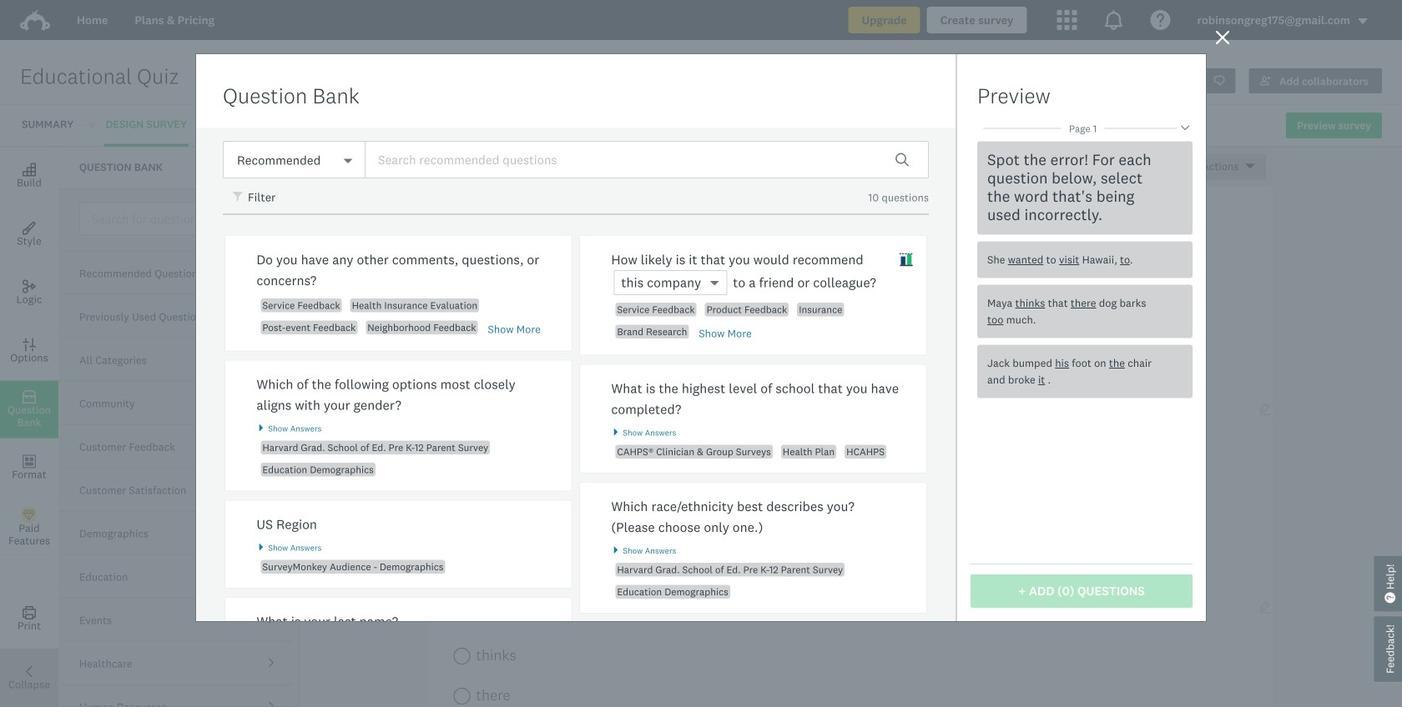 Task type: vqa. For each thing, say whether or not it's contained in the screenshot.
the middle 'Warning' IMAGE
no



Task type: describe. For each thing, give the bounding box(es) containing it.
1 horizontal spatial icon   xjtfe image
[[899, 253, 913, 267]]

2 products icon image from the left
[[1104, 10, 1124, 30]]



Task type: locate. For each thing, give the bounding box(es) containing it.
help icon image
[[1151, 10, 1171, 30]]

1 products icon image from the left
[[1057, 10, 1077, 30]]

0 horizontal spatial products icon image
[[1057, 10, 1077, 30]]

Search for questions text field
[[79, 202, 291, 236]]

1 horizontal spatial products icon image
[[1104, 10, 1124, 30]]

0 horizontal spatial icon   xjtfe image
[[233, 192, 245, 204]]

icon   xjtfe image
[[233, 192, 245, 204], [899, 253, 913, 267]]

1 vertical spatial icon   xjtfe image
[[899, 253, 913, 267]]

0 vertical spatial icon   xjtfe image
[[233, 192, 245, 204]]

products icon image
[[1057, 10, 1077, 30], [1104, 10, 1124, 30]]

surveymonkey logo image
[[20, 10, 50, 31]]

Search recommended questions text field
[[365, 141, 929, 179]]



